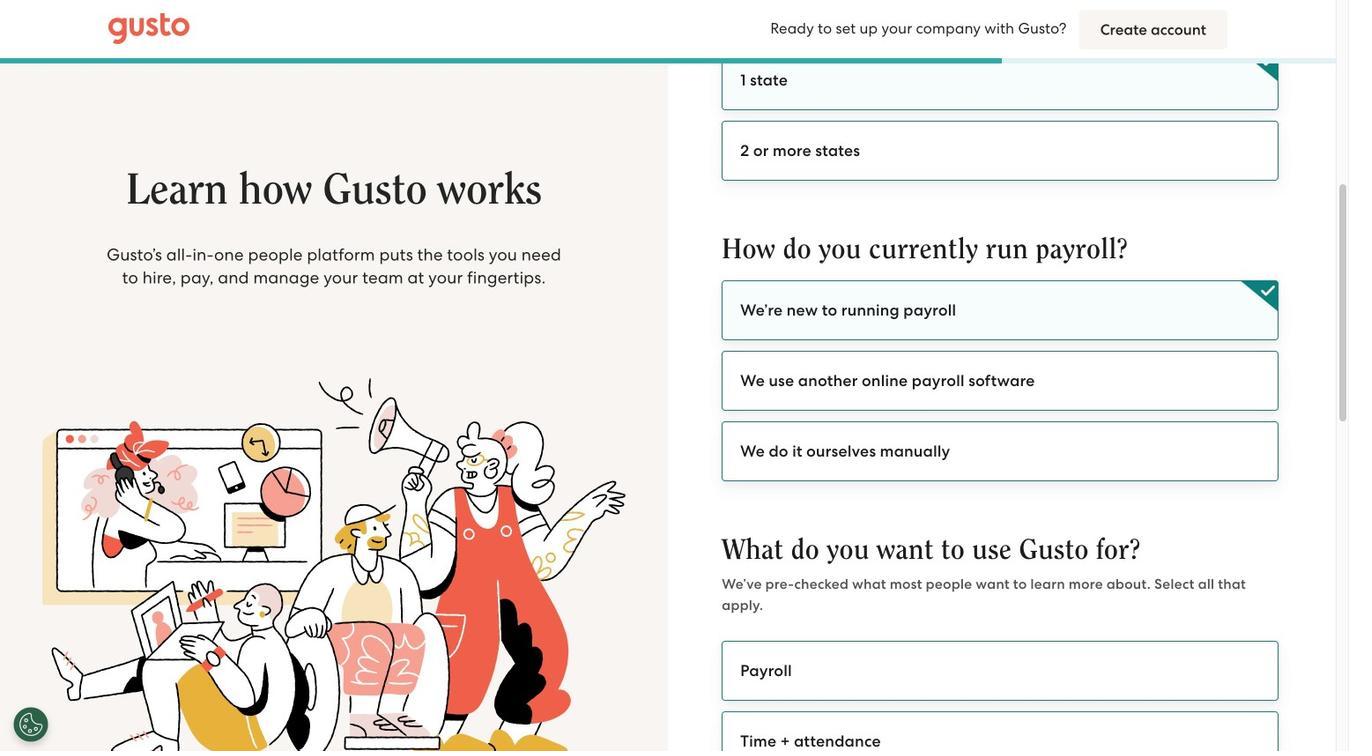 Task type: vqa. For each thing, say whether or not it's contained in the screenshot.
How inside Main Element
no



Task type: describe. For each thing, give the bounding box(es) containing it.
happy employers using hr operating systems image
[[0, 378, 668, 751]]



Task type: locate. For each thing, give the bounding box(es) containing it.
online payroll services, hr, and benefits | gusto image
[[108, 13, 190, 45]]



